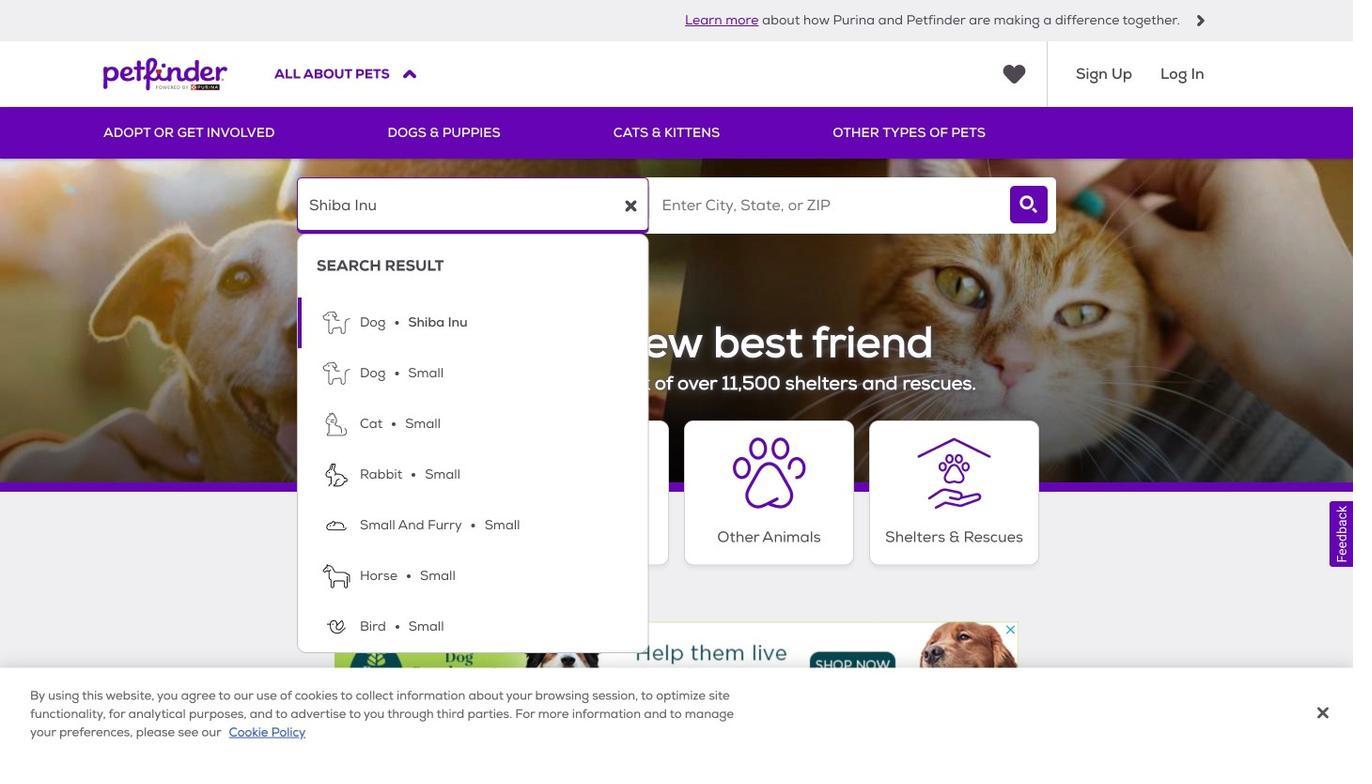 Task type: locate. For each thing, give the bounding box(es) containing it.
9c2b2 image
[[1195, 15, 1207, 26]]

animal search suggestions list box
[[297, 234, 649, 654]]

Search Terrier, Kitten, etc. text field
[[297, 178, 649, 234]]



Task type: describe. For each thing, give the bounding box(es) containing it.
advertisement element
[[335, 623, 1019, 707]]

privacy alert dialog
[[0, 669, 1353, 764]]

Enter City, State, or ZIP text field
[[650, 178, 1002, 234]]

petfinder logo image
[[103, 41, 227, 107]]

primary element
[[103, 107, 1250, 159]]



